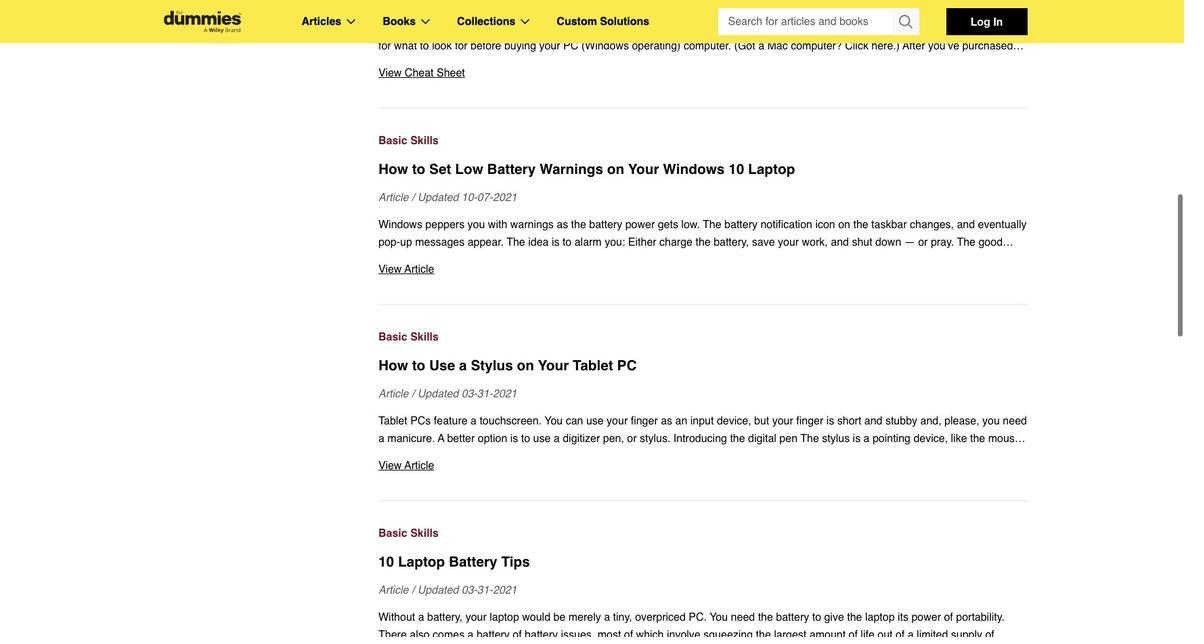 Task type: describe. For each thing, give the bounding box(es) containing it.
keyboard
[[980, 57, 1024, 69]]

use
[[429, 357, 455, 373]]

basic skills for battery
[[378, 527, 439, 539]]

windows.
[[568, 74, 614, 87]]

set
[[429, 160, 451, 177]]

for down computer, at the top left of page
[[425, 74, 438, 87]]

basic skills for set
[[378, 134, 439, 146]]

solutions
[[600, 16, 649, 28]]

/ for battery
[[412, 584, 415, 596]]

warnings
[[540, 160, 603, 177]]

prolong
[[655, 57, 692, 69]]

cookie consent banner dialog
[[0, 588, 1184, 637]]

custom
[[557, 16, 597, 28]]

0 vertical spatial 10
[[729, 160, 744, 177]]

books
[[383, 16, 416, 28]]

click
[[845, 39, 869, 51]]

updated for set
[[418, 191, 459, 203]]

view inside 'link'
[[378, 66, 402, 79]]

1 vertical spatial on
[[517, 357, 534, 373]]

for left what
[[378, 39, 391, 51]]

operating)
[[632, 39, 681, 51]]

computers
[[378, 22, 431, 34]]

in
[[556, 74, 565, 87]]

view article link for windows
[[378, 260, 1027, 278]]

these
[[484, 57, 510, 69]]

tips
[[624, 57, 640, 69]]

log in
[[971, 15, 1003, 28]]

tablet
[[573, 357, 613, 373]]

3 2021 from the top
[[493, 584, 517, 596]]

purchased
[[962, 39, 1013, 51]]

getting
[[441, 74, 474, 87]]

round
[[743, 57, 770, 69]]

computer,
[[403, 57, 450, 69]]

tips
[[501, 553, 530, 569]]

1 horizontal spatial on
[[607, 160, 624, 177]]

started
[[852, 22, 885, 34]]

0 horizontal spatial 10
[[378, 553, 394, 569]]

31- for a
[[477, 387, 493, 399]]

1 vertical spatial to
[[728, 57, 740, 69]]

before
[[471, 39, 501, 51]]

to left "use"
[[412, 357, 425, 373]]

follow
[[453, 57, 481, 69]]

0 vertical spatial battery
[[487, 160, 536, 177]]

how for how to use a stylus on your tablet pc
[[378, 357, 408, 373]]

skills for use
[[410, 330, 439, 343]]

article / updated 03-31-2021 for use
[[378, 387, 517, 399]]

article for how to set low battery warnings on your windows 10 laptop
[[378, 191, 409, 203]]

be
[[691, 22, 703, 34]]

done
[[509, 74, 533, 87]]

07-
[[477, 191, 493, 203]]

logo image
[[157, 10, 247, 33]]

10 laptop battery tips link
[[378, 551, 1027, 571]]

its
[[695, 57, 705, 69]]

but
[[629, 22, 644, 34]]

view for how to set low battery warnings on your windows 10 laptop
[[378, 263, 402, 275]]

look
[[432, 39, 452, 51]]

computers offer a world of convenience for seniors, but they can be a little intimidating, too. to get started off right, see this checklist for what to look for before buying your pc (windows operating) computer. (got a mac computer? click here.)  after you've purchased your computer, follow these care and maintenance tips to prolong its life. to round out your experience, here are some handy keyboard shortcuts for getting things done fast in windows.
[[378, 22, 1024, 87]]

computer.
[[684, 39, 731, 51]]

shortcuts
[[378, 74, 422, 87]]

3 basic skills link from the top
[[378, 524, 1027, 542]]

can
[[671, 22, 688, 34]]

0 vertical spatial your
[[628, 160, 659, 177]]

a left mac
[[758, 39, 764, 51]]

article / updated 10-07-2021
[[378, 191, 517, 203]]

checklist
[[970, 22, 1012, 34]]

0 horizontal spatial your
[[378, 57, 400, 69]]

here.)
[[872, 39, 900, 51]]

to left look
[[420, 39, 429, 51]]

and
[[537, 57, 555, 69]]

basic for how to set low battery warnings on your windows 10 laptop
[[378, 134, 407, 146]]

how to set low battery warnings on your windows 10 laptop link
[[378, 158, 1027, 179]]

computer?
[[791, 39, 842, 51]]

experience,
[[815, 57, 871, 69]]

windows
[[663, 160, 725, 177]]

too.
[[799, 22, 817, 34]]

custom solutions link
[[557, 13, 649, 30]]

a right be
[[706, 22, 712, 34]]

out
[[773, 57, 788, 69]]

off
[[888, 22, 900, 34]]

basic for how to use a stylus on your tablet pc
[[378, 330, 407, 343]]

to right tips
[[643, 57, 652, 69]]

here
[[874, 57, 896, 69]]



Task type: locate. For each thing, give the bounding box(es) containing it.
article / updated 03-31-2021 down the 10 laptop battery tips on the bottom
[[378, 584, 517, 596]]

0 vertical spatial how
[[378, 160, 408, 177]]

1 vertical spatial 10
[[378, 553, 394, 569]]

updated
[[418, 191, 459, 203], [418, 387, 459, 399], [418, 584, 459, 596]]

1 vertical spatial skills
[[410, 330, 439, 343]]

your left windows
[[628, 160, 659, 177]]

1 vertical spatial updated
[[418, 387, 459, 399]]

skills for battery
[[410, 527, 439, 539]]

skills up set
[[410, 134, 439, 146]]

2 2021 from the top
[[493, 387, 517, 399]]

1 vertical spatial how
[[378, 357, 408, 373]]

fast
[[536, 74, 553, 87]]

battery up 07-
[[487, 160, 536, 177]]

2021
[[493, 191, 517, 203], [493, 387, 517, 399], [493, 584, 517, 596]]

article
[[378, 191, 409, 203], [404, 263, 434, 275], [378, 387, 409, 399], [404, 459, 434, 471], [378, 584, 409, 596]]

2 vertical spatial /
[[412, 584, 415, 596]]

03- for use
[[462, 387, 477, 399]]

to right life.
[[728, 57, 740, 69]]

this
[[951, 22, 967, 34]]

updated down set
[[418, 191, 459, 203]]

2 vertical spatial 2021
[[493, 584, 517, 596]]

article / updated 03-31-2021 for battery
[[378, 584, 517, 596]]

basic skills link for windows
[[378, 131, 1027, 149]]

0 horizontal spatial to
[[728, 57, 740, 69]]

2 31- from the top
[[477, 584, 493, 596]]

10 laptop battery tips
[[378, 553, 530, 569]]

0 vertical spatial to
[[820, 22, 831, 34]]

for left seniors,
[[573, 22, 585, 34]]

for
[[573, 22, 585, 34], [378, 39, 391, 51], [455, 39, 468, 51], [425, 74, 438, 87]]

pc down custom
[[563, 39, 578, 51]]

Search for articles and books text field
[[718, 8, 893, 35]]

basic skills up set
[[378, 134, 439, 146]]

1 vertical spatial basic skills link
[[378, 328, 1027, 345]]

open book categories image
[[421, 19, 430, 24]]

world
[[468, 22, 494, 34]]

1 vertical spatial 03-
[[462, 584, 477, 596]]

0 vertical spatial 03-
[[462, 387, 477, 399]]

care
[[513, 57, 534, 69]]

collections
[[457, 16, 515, 28]]

1 basic skills link from the top
[[378, 131, 1027, 149]]

group
[[718, 8, 919, 35]]

0 vertical spatial /
[[412, 191, 415, 203]]

1 vertical spatial pc
[[617, 357, 637, 373]]

03- down stylus
[[462, 387, 477, 399]]

(got
[[734, 39, 755, 51]]

basic skills for use
[[378, 330, 439, 343]]

1 vertical spatial view article link
[[378, 456, 1027, 474]]

skills
[[410, 134, 439, 146], [410, 330, 439, 343], [410, 527, 439, 539]]

your
[[539, 39, 560, 51], [378, 57, 400, 69], [791, 57, 812, 69]]

your right out
[[791, 57, 812, 69]]

2021 for battery
[[493, 191, 517, 203]]

to
[[420, 39, 429, 51], [643, 57, 652, 69], [412, 160, 425, 177], [412, 357, 425, 373]]

31- for tips
[[477, 584, 493, 596]]

view cheat sheet link
[[378, 64, 1027, 81]]

2 horizontal spatial your
[[791, 57, 812, 69]]

to left get
[[820, 22, 831, 34]]

basic skills link for pc
[[378, 328, 1027, 345]]

2021 right "10-"
[[493, 191, 517, 203]]

2 article / updated 03-31-2021 from the top
[[378, 584, 517, 596]]

your up shortcuts
[[378, 57, 400, 69]]

1 31- from the top
[[477, 387, 493, 399]]

on
[[607, 160, 624, 177], [517, 357, 534, 373]]

intimidating,
[[738, 22, 796, 34]]

0 vertical spatial basic
[[378, 134, 407, 146]]

2 basic skills link from the top
[[378, 328, 1027, 345]]

0 horizontal spatial on
[[517, 357, 534, 373]]

0 vertical spatial basic skills
[[378, 134, 439, 146]]

2 vertical spatial skills
[[410, 527, 439, 539]]

1 / from the top
[[412, 191, 415, 203]]

2021 down how to use a stylus on your tablet pc
[[493, 387, 517, 399]]

3 view from the top
[[378, 459, 402, 471]]

custom solutions
[[557, 16, 649, 28]]

basic skills up "use"
[[378, 330, 439, 343]]

after
[[903, 39, 925, 51]]

0 vertical spatial pc
[[563, 39, 578, 51]]

basic skills up the 10 laptop battery tips on the bottom
[[378, 527, 439, 539]]

2 basic skills from the top
[[378, 330, 439, 343]]

updated for use
[[418, 387, 459, 399]]

1 horizontal spatial your
[[628, 160, 659, 177]]

how
[[378, 160, 408, 177], [378, 357, 408, 373]]

2 basic from the top
[[378, 330, 407, 343]]

(windows
[[581, 39, 629, 51]]

2 vertical spatial basic
[[378, 527, 407, 539]]

2 updated from the top
[[418, 387, 459, 399]]

basic skills
[[378, 134, 439, 146], [378, 330, 439, 343], [378, 527, 439, 539]]

cheat
[[405, 66, 434, 79]]

0 vertical spatial view
[[378, 66, 402, 79]]

updated for battery
[[418, 584, 459, 596]]

on right stylus
[[517, 357, 534, 373]]

0 vertical spatial updated
[[418, 191, 459, 203]]

of
[[497, 22, 506, 34]]

what
[[394, 39, 417, 51]]

1 vertical spatial 31-
[[477, 584, 493, 596]]

your
[[628, 160, 659, 177], [538, 357, 569, 373]]

how for how to set low battery warnings on your windows 10 laptop
[[378, 160, 408, 177]]

pc inside computers offer a world of convenience for seniors, but they can be a little intimidating, too. to get started off right, see this checklist for what to look for before buying your pc (windows operating) computer. (got a mac computer? click here.)  after you've purchased your computer, follow these care and maintenance tips to prolong its life. to round out your experience, here are some handy keyboard shortcuts for getting things done fast in windows.
[[563, 39, 578, 51]]

updated down "use"
[[418, 387, 459, 399]]

open collections list image
[[521, 19, 530, 24]]

you've
[[928, 39, 959, 51]]

laptop
[[748, 160, 795, 177], [398, 553, 445, 569]]

2 view article link from the top
[[378, 456, 1027, 474]]

for up follow
[[455, 39, 468, 51]]

1 vertical spatial view
[[378, 263, 402, 275]]

maintenance
[[559, 57, 621, 69]]

1 vertical spatial article / updated 03-31-2021
[[378, 584, 517, 596]]

1 vertical spatial basic skills
[[378, 330, 439, 343]]

2 vertical spatial updated
[[418, 584, 459, 596]]

0 vertical spatial skills
[[410, 134, 439, 146]]

2021 for stylus
[[493, 387, 517, 399]]

handy
[[947, 57, 977, 69]]

0 vertical spatial basic skills link
[[378, 131, 1027, 149]]

1 view article from the top
[[378, 263, 434, 275]]

3 updated from the top
[[418, 584, 459, 596]]

1 vertical spatial laptop
[[398, 553, 445, 569]]

how to use a stylus on your tablet pc link
[[378, 355, 1027, 375]]

log
[[971, 15, 990, 28]]

2 / from the top
[[412, 387, 415, 399]]

/ for use
[[412, 387, 415, 399]]

skills for set
[[410, 134, 439, 146]]

1 vertical spatial view article
[[378, 459, 434, 471]]

article / updated 03-31-2021
[[378, 387, 517, 399], [378, 584, 517, 596]]

a right offer
[[459, 22, 465, 34]]

log in link
[[946, 8, 1027, 35]]

1 horizontal spatial pc
[[617, 357, 637, 373]]

they
[[647, 22, 668, 34]]

10
[[729, 160, 744, 177], [378, 553, 394, 569]]

0 horizontal spatial your
[[538, 357, 569, 373]]

2 view article from the top
[[378, 459, 434, 471]]

view cheat sheet
[[378, 66, 465, 79]]

some
[[918, 57, 944, 69]]

how left set
[[378, 160, 408, 177]]

in
[[993, 15, 1003, 28]]

battery left tips
[[449, 553, 497, 569]]

2 03- from the top
[[462, 584, 477, 596]]

pc
[[563, 39, 578, 51], [617, 357, 637, 373]]

0 vertical spatial on
[[607, 160, 624, 177]]

updated down the 10 laptop battery tips on the bottom
[[418, 584, 459, 596]]

your left tablet
[[538, 357, 569, 373]]

how to set low battery warnings on your windows 10 laptop
[[378, 160, 795, 177]]

2 view from the top
[[378, 263, 402, 275]]

1 basic skills from the top
[[378, 134, 439, 146]]

1 how from the top
[[378, 160, 408, 177]]

1 vertical spatial 2021
[[493, 387, 517, 399]]

a right "use"
[[459, 357, 467, 373]]

basic skills link
[[378, 131, 1027, 149], [378, 328, 1027, 345], [378, 524, 1027, 542]]

basic skills link up how to use a stylus on your tablet pc link
[[378, 328, 1027, 345]]

2 vertical spatial basic skills
[[378, 527, 439, 539]]

view article link
[[378, 260, 1027, 278], [378, 456, 1027, 474]]

view
[[378, 66, 402, 79], [378, 263, 402, 275], [378, 459, 402, 471]]

low
[[455, 160, 483, 177]]

31- down the 10 laptop battery tips on the bottom
[[477, 584, 493, 596]]

convenience
[[509, 22, 570, 34]]

right,
[[903, 22, 927, 34]]

10-
[[462, 191, 477, 203]]

3 basic from the top
[[378, 527, 407, 539]]

1 03- from the top
[[462, 387, 477, 399]]

3 / from the top
[[412, 584, 415, 596]]

life.
[[708, 57, 725, 69]]

3 skills from the top
[[410, 527, 439, 539]]

0 vertical spatial 2021
[[493, 191, 517, 203]]

1 article / updated 03-31-2021 from the top
[[378, 387, 517, 399]]

1 vertical spatial battery
[[449, 553, 497, 569]]

basic for 10 laptop battery tips
[[378, 527, 407, 539]]

3 basic skills from the top
[[378, 527, 439, 539]]

how to use a stylus on your tablet pc
[[378, 357, 637, 373]]

view article link for pc
[[378, 456, 1027, 474]]

0 vertical spatial 31-
[[477, 387, 493, 399]]

articles
[[302, 16, 341, 28]]

2 vertical spatial view
[[378, 459, 402, 471]]

basic skills link up how to set low battery warnings on your windows 10 laptop link
[[378, 131, 1027, 149]]

1 view from the top
[[378, 66, 402, 79]]

0 vertical spatial view article
[[378, 263, 434, 275]]

see
[[930, 22, 948, 34]]

1 horizontal spatial 10
[[729, 160, 744, 177]]

1 skills from the top
[[410, 134, 439, 146]]

little
[[715, 22, 735, 34]]

03-
[[462, 387, 477, 399], [462, 584, 477, 596]]

pc right tablet
[[617, 357, 637, 373]]

31- down stylus
[[477, 387, 493, 399]]

stylus
[[471, 357, 513, 373]]

03- down the 10 laptop battery tips on the bottom
[[462, 584, 477, 596]]

skills up "use"
[[410, 330, 439, 343]]

view article for set
[[378, 263, 434, 275]]

2 vertical spatial basic skills link
[[378, 524, 1027, 542]]

1 basic from the top
[[378, 134, 407, 146]]

0 vertical spatial view article link
[[378, 260, 1027, 278]]

31-
[[477, 387, 493, 399], [477, 584, 493, 596]]

buying
[[504, 39, 536, 51]]

03- for battery
[[462, 584, 477, 596]]

get
[[834, 22, 849, 34]]

2 skills from the top
[[410, 330, 439, 343]]

offer
[[434, 22, 456, 34]]

0 horizontal spatial pc
[[563, 39, 578, 51]]

to left set
[[412, 160, 425, 177]]

seniors,
[[588, 22, 626, 34]]

1 vertical spatial your
[[538, 357, 569, 373]]

0 vertical spatial article / updated 03-31-2021
[[378, 387, 517, 399]]

mac
[[767, 39, 788, 51]]

open article categories image
[[347, 19, 356, 24]]

are
[[899, 57, 915, 69]]

things
[[477, 74, 506, 87]]

your up and
[[539, 39, 560, 51]]

a
[[459, 22, 465, 34], [706, 22, 712, 34], [758, 39, 764, 51], [459, 357, 467, 373]]

1 horizontal spatial your
[[539, 39, 560, 51]]

article for 10 laptop battery tips
[[378, 584, 409, 596]]

0 vertical spatial laptop
[[748, 160, 795, 177]]

1 horizontal spatial laptop
[[748, 160, 795, 177]]

1 horizontal spatial to
[[820, 22, 831, 34]]

article / updated 03-31-2021 down "use"
[[378, 387, 517, 399]]

1 view article link from the top
[[378, 260, 1027, 278]]

2021 down tips
[[493, 584, 517, 596]]

0 horizontal spatial laptop
[[398, 553, 445, 569]]

view for how to use a stylus on your tablet pc
[[378, 459, 402, 471]]

1 vertical spatial basic
[[378, 330, 407, 343]]

sheet
[[437, 66, 465, 79]]

article for how to use a stylus on your tablet pc
[[378, 387, 409, 399]]

2 how from the top
[[378, 357, 408, 373]]

/ for set
[[412, 191, 415, 203]]

to
[[820, 22, 831, 34], [728, 57, 740, 69]]

basic skills link up 10 laptop battery tips link
[[378, 524, 1027, 542]]

view article for use
[[378, 459, 434, 471]]

1 vertical spatial /
[[412, 387, 415, 399]]

1 updated from the top
[[418, 191, 459, 203]]

on right warnings
[[607, 160, 624, 177]]

1 2021 from the top
[[493, 191, 517, 203]]

skills up the 10 laptop battery tips on the bottom
[[410, 527, 439, 539]]

how left "use"
[[378, 357, 408, 373]]



Task type: vqa. For each thing, say whether or not it's contained in the screenshot.
the within When you're eating out at a Spanish-speaking restaurant, knowing some basic Spanish vocabulary can make the ordering process a little easier. Placing your order basically consists of two parts: ordering a beverage and ordering food. But first you need t...
no



